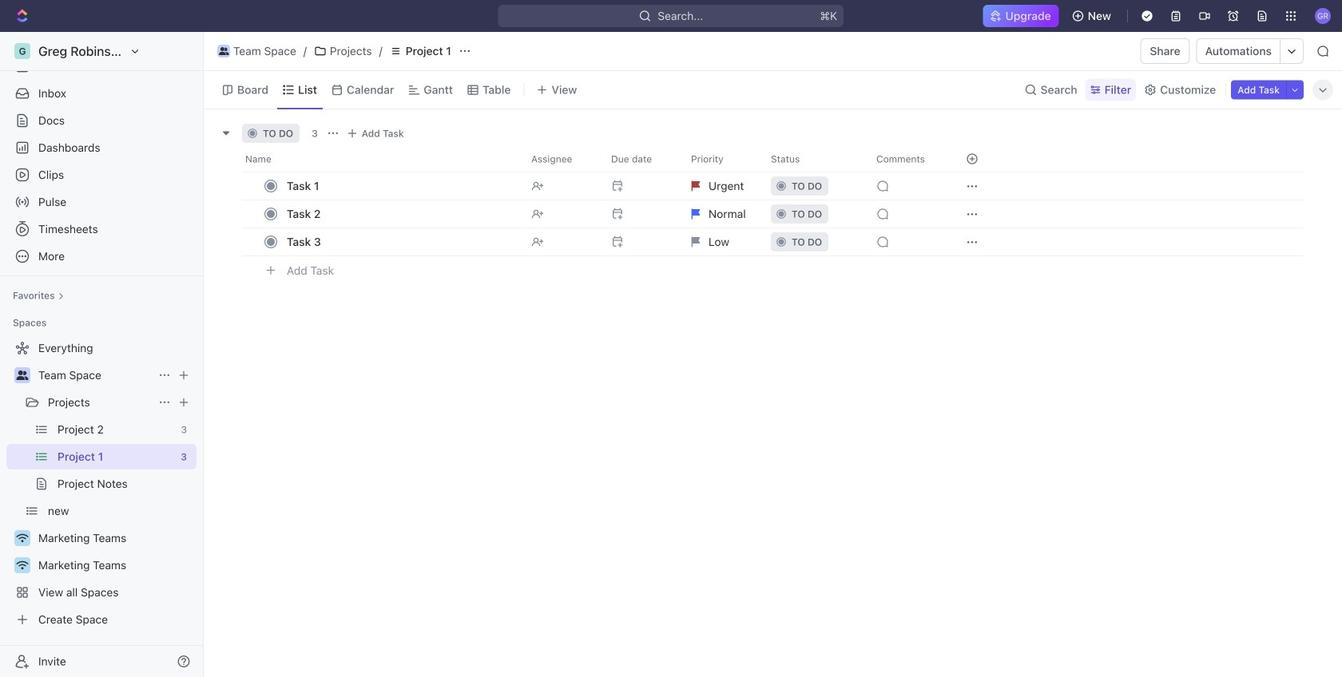 Task type: locate. For each thing, give the bounding box(es) containing it.
tree
[[6, 336, 197, 633]]

greg robinson's workspace, , element
[[14, 43, 30, 59]]

user group image
[[219, 47, 229, 55], [16, 371, 28, 380]]

1 vertical spatial wifi image
[[16, 561, 28, 571]]

0 vertical spatial wifi image
[[16, 534, 28, 543]]

1 vertical spatial user group image
[[16, 371, 28, 380]]

1 wifi image from the top
[[16, 534, 28, 543]]

1 horizontal spatial user group image
[[219, 47, 229, 55]]

0 horizontal spatial user group image
[[16, 371, 28, 380]]

0 vertical spatial user group image
[[219, 47, 229, 55]]

wifi image
[[16, 534, 28, 543], [16, 561, 28, 571]]



Task type: vqa. For each thing, say whether or not it's contained in the screenshot.
Tags
no



Task type: describe. For each thing, give the bounding box(es) containing it.
user group image inside tree
[[16, 371, 28, 380]]

2 wifi image from the top
[[16, 561, 28, 571]]

tree inside sidebar navigation
[[6, 336, 197, 633]]

sidebar navigation
[[0, 32, 207, 678]]



